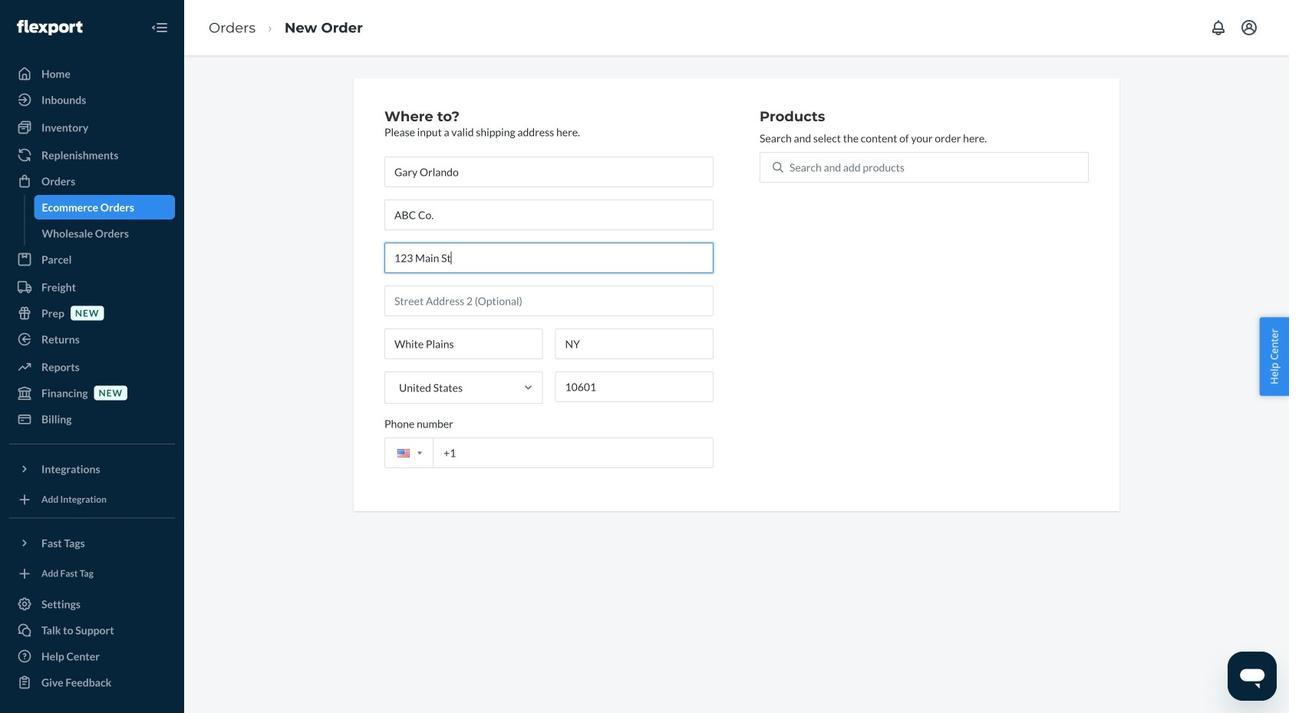 Task type: locate. For each thing, give the bounding box(es) containing it.
flexport logo image
[[17, 20, 82, 35]]

First & Last Name text field
[[385, 156, 714, 187]]

open notifications image
[[1210, 18, 1228, 37]]

close navigation image
[[150, 18, 169, 37]]

State text field
[[555, 328, 714, 359]]

Street Address 2 (Optional) text field
[[385, 285, 714, 316]]

open account menu image
[[1241, 18, 1259, 37]]

Street Address text field
[[385, 242, 714, 273]]

ZIP Code text field
[[555, 371, 714, 402]]



Task type: vqa. For each thing, say whether or not it's contained in the screenshot.
"search" IMAGE
yes



Task type: describe. For each thing, give the bounding box(es) containing it.
Company name text field
[[385, 199, 714, 230]]

united states: + 1 image
[[418, 452, 422, 455]]

1 (702) 123-4567 telephone field
[[385, 437, 714, 468]]

City text field
[[385, 328, 543, 359]]

breadcrumbs navigation
[[197, 5, 375, 50]]

search image
[[773, 162, 784, 173]]



